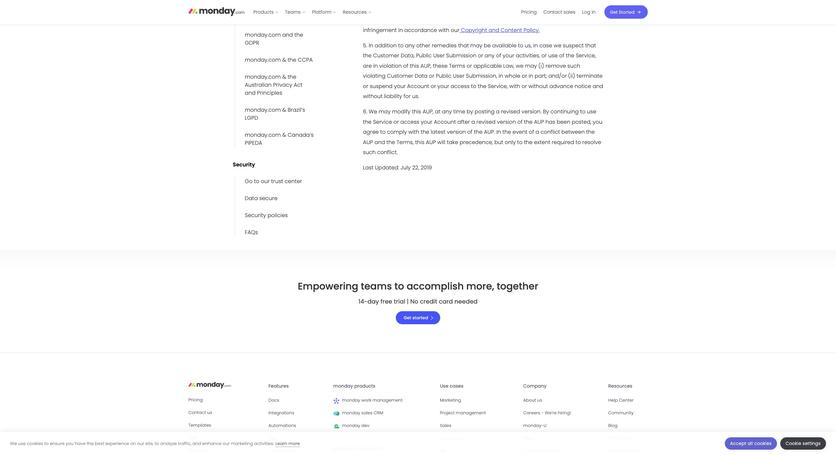 Task type: locate. For each thing, give the bounding box(es) containing it.
day
[[367, 297, 379, 306]]

monday.com up pipeda
[[245, 131, 281, 139]]

aup, left these
[[420, 62, 431, 70]]

company
[[523, 383, 547, 390]]

0 horizontal spatial access
[[400, 118, 419, 126]]

contact up alleged
[[543, 9, 562, 15]]

accept
[[730, 441, 746, 447]]

security up the go
[[233, 161, 255, 169]]

4. you acknowledge that it is our policy to respect the legitimate rights of copyright and other intellectual property owners, and we will respond to notices of alleged copyright infringement in accordance with our
[[363, 6, 594, 34]]

& for monday.com & brazil's lgpd
[[282, 106, 286, 114]]

aup, inside 6. we may modify this aup, at any time by posting a revised version. by continuing to use the service or access your account after a revised version of the aup has been posted, you agree to comply with the latest version of the aup. in the event of a conflict between the aup and the terms, this aup will take precedence, but only to the extent required to resolve such conflict.
[[423, 108, 434, 116]]

a
[[496, 108, 500, 116], [471, 118, 475, 126], [536, 128, 539, 136]]

help center link
[[608, 397, 648, 404]]

0 vertical spatial you
[[593, 118, 603, 126]]

1 vertical spatial without
[[363, 92, 383, 100]]

1 vertical spatial pricing link
[[188, 397, 263, 404]]

with up terms,
[[408, 128, 419, 136]]

1 vertical spatial by
[[346, 445, 352, 452]]

0 vertical spatial will
[[476, 16, 484, 24]]

0 vertical spatial without
[[528, 82, 548, 90]]

5. in addition to any other remedies that may be available to us, in case we suspect that the customer data, public user submission or any of your activities, or use of the service, are in violation of this aup, these terms or applicable law, we may (i) remove such violating customer data or public user submission, in whole or in part; and/or (ii) terminate or suspend your account or your access to the service, with or without advance notice and without liability for us.
[[363, 42, 603, 100]]

1 vertical spatial a
[[471, 118, 475, 126]]

dialog containing we use cookies to ensure you have the best experience on our site, to analyze traffic, and enhance our marketing activities.
[[0, 432, 836, 455]]

other down accordance
[[416, 42, 430, 49]]

in inside the log in link
[[592, 9, 596, 15]]

1 vertical spatial get
[[404, 315, 411, 321]]

the inside "monday.com and the gdpr"
[[294, 31, 303, 39]]

monday.com inside monday.com & canada's pipeda
[[245, 131, 281, 139]]

processors,
[[258, 6, 288, 14]]

monday.com up australian
[[245, 73, 281, 81]]

submission
[[446, 52, 476, 60]]

you
[[593, 118, 603, 126], [66, 440, 74, 447]]

dialog
[[0, 432, 836, 455]]

and right the contact sales
[[583, 6, 594, 14]]

0 horizontal spatial you
[[66, 440, 74, 447]]

2 horizontal spatial with
[[509, 82, 520, 90]]

or
[[478, 52, 483, 60], [541, 52, 547, 60], [467, 62, 472, 70], [429, 72, 434, 80], [522, 72, 527, 80], [363, 82, 368, 90], [431, 82, 436, 90], [522, 82, 527, 90], [394, 118, 399, 126]]

0 vertical spatial management
[[373, 397, 403, 404]]

intellectual
[[378, 16, 407, 24]]

press
[[523, 435, 534, 442]]

0 horizontal spatial aup
[[363, 138, 373, 146]]

may left be
[[470, 42, 482, 49]]

aup, left at
[[423, 108, 434, 116]]

monday left the dev
[[342, 423, 360, 429]]

the
[[495, 6, 504, 14], [294, 31, 303, 39], [363, 52, 372, 60], [566, 52, 574, 60], [288, 56, 296, 64], [288, 73, 296, 81], [478, 82, 486, 90], [363, 118, 372, 126], [524, 118, 533, 126], [421, 128, 429, 136], [474, 128, 483, 136], [503, 128, 511, 136], [586, 128, 595, 136], [387, 138, 395, 146], [524, 138, 533, 146], [87, 440, 94, 447]]

of up event
[[517, 118, 523, 126]]

you inside 6. we may modify this aup, at any time by posting a revised version. by continuing to use the service or access your account after a revised version of the aup has been posted, you agree to comply with the latest version of the aup. in the event of a conflict between the aup and the terms, this aup will take precedence, but only to the extent required to resolve such conflict.
[[593, 118, 603, 126]]

monday.com inside monday.com & brazil's lgpd
[[245, 106, 281, 114]]

monday dev product management software image
[[333, 424, 339, 430]]

submission,
[[466, 72, 497, 80]]

& left ccpa
[[282, 56, 286, 64]]

may
[[470, 42, 482, 49], [525, 62, 537, 70], [379, 108, 391, 116]]

suspect
[[563, 42, 584, 49]]

customer down the addition
[[373, 52, 399, 60]]

&
[[278, 14, 282, 22], [282, 56, 286, 64], [282, 73, 286, 81], [282, 106, 286, 114], [282, 131, 286, 139]]

1 horizontal spatial version
[[497, 118, 516, 126]]

0 horizontal spatial that
[[417, 6, 428, 14]]

0 vertical spatial in
[[369, 42, 373, 49]]

monday.com up lgpd
[[245, 106, 281, 114]]

in inside 5. in addition to any other remedies that may be available to us, in case we suspect that the customer data, public user submission or any of your activities, or use of the service, are in violation of this aup, these terms or applicable law, we may (i) remove such violating customer data or public user submission, in whole or in part; and/or (ii) terminate or suspend your account or your access to the service, with or without advance notice and without liability for us.
[[369, 42, 373, 49]]

1 vertical spatial access
[[400, 118, 419, 126]]

1 horizontal spatial use
[[548, 52, 558, 60]]

will inside 4. you acknowledge that it is our policy to respect the legitimate rights of copyright and other intellectual property owners, and we will respond to notices of alleged copyright infringement in accordance with our
[[476, 16, 484, 24]]

it
[[429, 6, 432, 14]]

hr
[[440, 448, 445, 454]]

1 horizontal spatial we
[[516, 62, 524, 70]]

the inside 4. you acknowledge that it is our policy to respect the legitimate rights of copyright and other intellectual property owners, and we will respond to notices of alleged copyright infringement in accordance with our
[[495, 6, 504, 14]]

to down submission,
[[471, 82, 476, 90]]

pricing inside main element
[[521, 9, 537, 15]]

monday-
[[523, 423, 544, 429]]

pricing link up the contact us link
[[188, 397, 263, 404]]

0 horizontal spatial without
[[363, 92, 383, 100]]

2 horizontal spatial we
[[554, 42, 561, 49]]

that inside 4. you acknowledge that it is our policy to respect the legitimate rights of copyright and other intellectual property owners, and we will respond to notices of alleged copyright infringement in accordance with our
[[417, 6, 428, 14]]

monday inside 'link'
[[342, 397, 360, 404]]

us right about
[[537, 397, 542, 404]]

you right "posted,"
[[593, 118, 603, 126]]

0 horizontal spatial pricing
[[188, 397, 203, 403]]

monday.com for australian
[[245, 73, 281, 81]]

this right terms,
[[415, 138, 424, 146]]

0 vertical spatial account
[[407, 82, 429, 90]]

your up 'liability'
[[394, 82, 406, 90]]

we up copyright
[[467, 16, 474, 24]]

learn
[[276, 440, 287, 447]]

2 horizontal spatial use
[[587, 108, 596, 116]]

may up service
[[379, 108, 391, 116]]

get inside main content
[[404, 315, 411, 321]]

0 vertical spatial pricing link
[[518, 7, 540, 17]]

sales inside main element
[[564, 9, 576, 15]]

0 vertical spatial aup,
[[420, 62, 431, 70]]

1 horizontal spatial access
[[451, 82, 470, 90]]

0 horizontal spatial with
[[408, 128, 419, 136]]

& inside monday.com & brazil's lgpd
[[282, 106, 286, 114]]

any right at
[[442, 108, 452, 116]]

in down intellectual
[[398, 26, 403, 34]]

& for monday.com & canada's pipeda
[[282, 131, 286, 139]]

1 horizontal spatial may
[[470, 42, 482, 49]]

and down australian
[[245, 89, 256, 97]]

have
[[75, 440, 86, 447]]

0 horizontal spatial use
[[18, 440, 26, 447]]

and inside monday.com & the australian privacy act and principles
[[245, 89, 256, 97]]

public down these
[[436, 72, 452, 80]]

1 vertical spatial other
[[416, 42, 430, 49]]

1 vertical spatial pricing
[[188, 397, 203, 403]]

any up data,
[[405, 42, 415, 49]]

without down part;
[[528, 82, 548, 90]]

any up applicable
[[485, 52, 495, 60]]

terms
[[449, 62, 465, 70]]

monday.com up gdpr at left
[[245, 31, 281, 39]]

& up privacy
[[282, 73, 286, 81]]

1 horizontal spatial pricing link
[[518, 7, 540, 17]]

monday.com for lgpd
[[245, 106, 281, 114]]

your up the law,
[[503, 52, 514, 60]]

we right the law,
[[516, 62, 524, 70]]

0 vertical spatial resources
[[343, 9, 367, 15]]

1 horizontal spatial will
[[476, 16, 484, 24]]

cookies left the 'ensure' on the left
[[27, 440, 43, 447]]

1 vertical spatial any
[[485, 52, 495, 60]]

0 horizontal spatial we
[[467, 16, 474, 24]]

with down owners, on the right top of the page
[[439, 26, 449, 34]]

new
[[624, 435, 633, 442]]

us for about us
[[537, 397, 542, 404]]

access inside 5. in addition to any other remedies that may be available to us, in case we suspect that the customer data, public user submission or any of your activities, or use of the service, are in violation of this aup, these terms or applicable law, we may (i) remove such violating customer data or public user submission, in whole or in part; and/or (ii) terminate or suspend your account or your access to the service, with or without advance notice and without liability for us.
[[451, 82, 470, 90]]

customer down violation
[[387, 72, 413, 80]]

templates
[[188, 422, 211, 429]]

posting
[[475, 108, 495, 116]]

1 horizontal spatial with
[[439, 26, 449, 34]]

and down support
[[282, 31, 293, 39]]

0 vertical spatial public
[[416, 52, 432, 60]]

1 horizontal spatial pricing
[[521, 9, 537, 15]]

only
[[505, 138, 516, 146]]

0 horizontal spatial data
[[245, 195, 258, 202]]

0 vertical spatial this
[[410, 62, 419, 70]]

main element
[[250, 0, 648, 24]]

2019
[[421, 164, 432, 172]]

access down modify
[[400, 118, 419, 126]]

data left secure
[[245, 195, 258, 202]]

remove
[[546, 62, 566, 70]]

we right the case
[[554, 42, 561, 49]]

0 horizontal spatial in
[[369, 42, 373, 49]]

revised
[[501, 108, 520, 116], [476, 118, 496, 126]]

0 horizontal spatial account
[[407, 82, 429, 90]]

0 vertical spatial sales
[[564, 9, 576, 15]]

us up templates
[[207, 410, 212, 416]]

of up remove on the top right of page
[[559, 52, 564, 60]]

0 vertical spatial get
[[610, 9, 618, 15]]

monday work management
[[342, 397, 403, 404]]

contact inside main element
[[543, 9, 562, 15]]

sales
[[564, 9, 576, 15], [361, 410, 372, 416]]

0 horizontal spatial revised
[[476, 118, 496, 126]]

marketing link
[[440, 397, 518, 404]]

monday up footer wm logo
[[333, 383, 353, 390]]

service, down suspect
[[576, 52, 596, 60]]

owners,
[[433, 16, 453, 24]]

get
[[610, 9, 618, 15], [404, 315, 411, 321]]

our right on at the left
[[137, 440, 144, 447]]

get for get started
[[610, 9, 618, 15]]

0 horizontal spatial service,
[[488, 82, 508, 90]]

policy.
[[524, 26, 540, 34]]

public
[[416, 52, 432, 60], [436, 72, 452, 80]]

may left '(i)'
[[525, 62, 537, 70]]

sales for contact
[[564, 9, 576, 15]]

1 horizontal spatial in
[[496, 128, 501, 136]]

account up latest
[[434, 118, 456, 126]]

0 vertical spatial a
[[496, 108, 500, 116]]

marketing
[[231, 440, 253, 447]]

customer down press
[[523, 448, 545, 454]]

in right log
[[592, 9, 596, 15]]

monday up monday dev
[[342, 410, 360, 416]]

of up alleged
[[550, 6, 555, 14]]

such up the last
[[363, 148, 376, 156]]

aup
[[534, 118, 544, 126], [363, 138, 373, 146], [426, 138, 436, 146]]

0 horizontal spatial user
[[433, 52, 445, 60]]

or inside 6. we may modify this aup, at any time by posting a revised version. by continuing to use the service or access your account after a revised version of the aup has been posted, you agree to comply with the latest version of the aup. in the event of a conflict between the aup and the terms, this aup will take precedence, but only to the extent required to resolve such conflict.
[[394, 118, 399, 126]]

1 vertical spatial version
[[447, 128, 466, 136]]

be
[[484, 42, 491, 49]]

2 vertical spatial a
[[536, 128, 539, 136]]

1 vertical spatial with
[[509, 82, 520, 90]]

with
[[439, 26, 449, 34], [509, 82, 520, 90], [408, 128, 419, 136]]

monday-u
[[523, 423, 547, 429]]

data
[[415, 72, 428, 80], [245, 195, 258, 202]]

& for monday.com & the ccpa
[[282, 56, 286, 64]]

aup left has
[[534, 118, 544, 126]]

1 vertical spatial use
[[587, 108, 596, 116]]

1 horizontal spatial any
[[442, 108, 452, 116]]

a right after at right
[[471, 118, 475, 126]]

& left brazil's
[[282, 106, 286, 114]]

contact sales link
[[540, 7, 579, 17]]

account up us.
[[407, 82, 429, 90]]

in right 5.
[[369, 42, 373, 49]]

pricing up notices
[[521, 9, 537, 15]]

monday down monday products
[[342, 397, 360, 404]]

automations
[[269, 423, 296, 429]]

security button
[[233, 161, 260, 169]]

part;
[[535, 72, 547, 80]]

that left it
[[417, 6, 428, 14]]

may inside 6. we may modify this aup, at any time by posting a revised version. by continuing to use the service or access your account after a revised version of the aup has been posted, you agree to comply with the latest version of the aup. in the event of a conflict between the aup and the terms, this aup will take precedence, but only to the extent required to resolve such conflict.
[[379, 108, 391, 116]]

version up event
[[497, 118, 516, 126]]

0 horizontal spatial will
[[437, 138, 445, 146]]

by right time
[[467, 108, 473, 116]]

in right aup.
[[496, 128, 501, 136]]

other
[[363, 16, 377, 24], [416, 42, 430, 49]]

2 horizontal spatial may
[[525, 62, 537, 70]]

the down submission,
[[478, 82, 486, 90]]

list
[[250, 0, 375, 24]]

hiring!
[[558, 410, 571, 416]]

remedies
[[432, 42, 457, 49]]

will down latest
[[437, 138, 445, 146]]

our up enterprise link
[[223, 440, 230, 447]]

and inside 6. we may modify this aup, at any time by posting a revised version. by continuing to use the service or access your account after a revised version of the aup has been posted, you agree to comply with the latest version of the aup. in the event of a conflict between the aup and the terms, this aup will take precedence, but only to the extent required to resolve such conflict.
[[374, 138, 385, 146]]

get for get started
[[404, 315, 411, 321]]

will down respect
[[476, 16, 484, 24]]

that right suspect
[[585, 42, 596, 49]]

1 horizontal spatial we
[[369, 108, 377, 116]]

in left whole
[[499, 72, 503, 80]]

monday.com down gdpr at left
[[245, 56, 281, 64]]

we
[[467, 16, 474, 24], [554, 42, 561, 49], [516, 62, 524, 70]]

your down these
[[438, 82, 449, 90]]

to up trial
[[394, 280, 404, 293]]

your
[[503, 52, 514, 60], [394, 82, 406, 90], [438, 82, 449, 90], [421, 118, 432, 126]]

monday for monday products
[[333, 383, 353, 390]]

monday for monday sales crm
[[342, 410, 360, 416]]

secure
[[259, 195, 278, 202]]

0 vertical spatial pricing
[[521, 9, 537, 15]]

0 vertical spatial us
[[537, 397, 542, 404]]

will inside 6. we may modify this aup, at any time by posting a revised version. by continuing to use the service or access your account after a revised version of the aup has been posted, you agree to comply with the latest version of the aup. in the event of a conflict between the aup and the terms, this aup will take precedence, but only to the extent required to resolve such conflict.
[[437, 138, 445, 146]]

cookies inside button
[[754, 441, 772, 447]]

1 vertical spatial security
[[245, 212, 266, 219]]

2 vertical spatial we
[[516, 62, 524, 70]]

resources inside resources link
[[343, 9, 367, 15]]

0 vertical spatial revised
[[501, 108, 520, 116]]

experience
[[105, 440, 129, 447]]

0 vertical spatial we
[[467, 16, 474, 24]]

and up enterprise
[[192, 440, 201, 447]]

monday.com logo image
[[188, 4, 245, 18]]

the up conflict.
[[387, 138, 395, 146]]

0 horizontal spatial get
[[404, 315, 411, 321]]

the up respond
[[495, 6, 504, 14]]

sub-processors, subsidiaries & support link
[[234, 5, 318, 23]]

& inside monday.com & canada's pipeda
[[282, 131, 286, 139]]

case
[[539, 42, 552, 49]]

monday dev
[[342, 423, 369, 429]]

0 horizontal spatial contact
[[188, 410, 206, 416]]

what's new link
[[608, 435, 648, 442]]

monday.com for gdpr
[[245, 31, 281, 39]]

monday logo image
[[188, 380, 231, 391]]

that
[[417, 6, 428, 14], [458, 42, 469, 49], [585, 42, 596, 49]]

monday.com inside "monday.com and the gdpr"
[[245, 31, 281, 39]]

the up are
[[363, 52, 372, 60]]

1 vertical spatial aup,
[[423, 108, 434, 116]]

2 vertical spatial any
[[442, 108, 452, 116]]

your up latest
[[421, 118, 432, 126]]

user down terms
[[453, 72, 465, 80]]

0 vertical spatial with
[[439, 26, 449, 34]]

resources left you
[[343, 9, 367, 15]]

more by monday.com
[[333, 445, 385, 452]]

your inside 6. we may modify this aup, at any time by posting a revised version. by continuing to use the service or access your account after a revised version of the aup has been posted, you agree to comply with the latest version of the aup. in the event of a conflict between the aup and the terms, this aup will take precedence, but only to the extent required to resolve such conflict.
[[421, 118, 432, 126]]

get left the started
[[404, 315, 411, 321]]

1 vertical spatial we
[[10, 440, 17, 447]]

data up us.
[[415, 72, 428, 80]]

with inside 5. in addition to any other remedies that may be available to us, in case we suspect that the customer data, public user submission or any of your activities, or use of the service, are in violation of this aup, these terms or applicable law, we may (i) remove such violating customer data or public user submission, in whole or in part; and/or (ii) terminate or suspend your account or your access to the service, with or without advance notice and without liability for us.
[[509, 82, 520, 90]]

center
[[285, 178, 302, 185]]

more
[[333, 445, 345, 452]]

access inside 6. we may modify this aup, at any time by posting a revised version. by continuing to use the service or access your account after a revised version of the aup has been posted, you agree to comply with the latest version of the aup. in the event of a conflict between the aup and the terms, this aup will take precedence, but only to the extent required to resolve such conflict.
[[400, 118, 419, 126]]

to up "posted,"
[[580, 108, 586, 116]]

log in link
[[579, 7, 599, 17]]

0 vertical spatial such
[[567, 62, 580, 70]]

australian
[[245, 81, 272, 89]]

0 vertical spatial customer
[[373, 52, 399, 60]]

get inside main element
[[610, 9, 618, 15]]

0 horizontal spatial resources
[[343, 9, 367, 15]]

1 horizontal spatial such
[[567, 62, 580, 70]]

cookies right the all
[[754, 441, 772, 447]]

resources link
[[340, 7, 375, 17]]

cookies for use
[[27, 440, 43, 447]]

0 vertical spatial copyright
[[556, 6, 581, 14]]

2 vertical spatial with
[[408, 128, 419, 136]]

cookies
[[27, 440, 43, 447], [754, 441, 772, 447]]

1 horizontal spatial contact
[[543, 9, 562, 15]]

0 vertical spatial by
[[467, 108, 473, 116]]

a right posting
[[496, 108, 500, 116]]

by
[[543, 108, 549, 116]]

ensure
[[50, 440, 64, 447]]

and up conflict.
[[374, 138, 385, 146]]

security for security policies
[[245, 212, 266, 219]]

use inside 5. in addition to any other remedies that may be available to us, in case we suspect that the customer data, public user submission or any of your activities, or use of the service, are in violation of this aup, these terms or applicable law, we may (i) remove such violating customer data or public user submission, in whole or in part; and/or (ii) terminate or suspend your account or your access to the service, with or without advance notice and without liability for us.
[[548, 52, 558, 60]]

and down terminate
[[593, 82, 603, 90]]

data secure
[[245, 195, 278, 202]]

liability
[[384, 92, 402, 100]]

account
[[407, 82, 429, 90], [434, 118, 456, 126]]

acknowledge
[[380, 6, 416, 14]]

time
[[453, 108, 465, 116]]

0 vertical spatial data
[[415, 72, 428, 80]]

crm icon footer image
[[333, 411, 339, 417]]

0 horizontal spatial sales
[[361, 410, 372, 416]]

stories
[[546, 448, 560, 454]]

1 horizontal spatial management
[[456, 410, 486, 416]]

& inside monday.com & the australian privacy act and principles
[[282, 73, 286, 81]]

1 horizontal spatial get
[[610, 9, 618, 15]]

revised left "version."
[[501, 108, 520, 116]]

such
[[567, 62, 580, 70], [363, 148, 376, 156]]

developers link
[[440, 435, 518, 442]]

resources
[[343, 9, 367, 15], [608, 383, 632, 390]]

the inside monday.com & the australian privacy act and principles
[[288, 73, 296, 81]]

1 vertical spatial public
[[436, 72, 452, 80]]

management down marketing link at bottom right
[[456, 410, 486, 416]]

careers - we're hiring!
[[523, 410, 571, 416]]

pricing for contact us
[[188, 397, 203, 403]]

1 horizontal spatial without
[[528, 82, 548, 90]]

monday dev link
[[333, 422, 435, 430]]

data inside 5. in addition to any other remedies that may be available to us, in case we suspect that the customer data, public user submission or any of your activities, or use of the service, are in violation of this aup, these terms or applicable law, we may (i) remove such violating customer data or public user submission, in whole or in part; and/or (ii) terminate or suspend your account or your access to the service, with or without advance notice and without liability for us.
[[415, 72, 428, 80]]

on
[[130, 440, 136, 447]]

project management
[[440, 410, 486, 416]]

2 vertical spatial may
[[379, 108, 391, 116]]

1 vertical spatial we
[[554, 42, 561, 49]]

0 horizontal spatial cookies
[[27, 440, 43, 447]]

monday.com inside monday.com & the australian privacy act and principles
[[245, 73, 281, 81]]



Task type: vqa. For each thing, say whether or not it's contained in the screenshot.
right Contact
yes



Task type: describe. For each thing, give the bounding box(es) containing it.
2 horizontal spatial that
[[585, 42, 596, 49]]

1 vertical spatial revised
[[476, 118, 496, 126]]

card
[[439, 297, 453, 306]]

0 horizontal spatial by
[[346, 445, 352, 452]]

together
[[497, 280, 538, 293]]

accept all cookies button
[[725, 438, 777, 450]]

trust
[[271, 178, 283, 185]]

to right only
[[517, 138, 523, 146]]

but
[[494, 138, 503, 146]]

security for security
[[233, 161, 255, 169]]

2 vertical spatial use
[[18, 440, 26, 447]]

traffic,
[[178, 440, 191, 447]]

empowering teams to accomplish more, together
[[298, 280, 538, 293]]

and inside 5. in addition to any other remedies that may be available to us, in case we suspect that the customer data, public user submission or any of your activities, or use of the service, are in violation of this aup, these terms or applicable law, we may (i) remove such violating customer data or public user submission, in whole or in part; and/or (ii) terminate or suspend your account or your access to the service, with or without advance notice and without liability for us.
[[593, 82, 603, 90]]

2 vertical spatial this
[[415, 138, 424, 146]]

sales for monday
[[361, 410, 372, 416]]

sales link
[[440, 422, 518, 430]]

notices
[[515, 16, 535, 24]]

0 horizontal spatial we
[[10, 440, 17, 447]]

violating
[[363, 72, 385, 80]]

1 vertical spatial service,
[[488, 82, 508, 90]]

press link
[[523, 435, 603, 442]]

no
[[410, 297, 418, 306]]

to right the go
[[254, 178, 259, 185]]

advance
[[550, 82, 573, 90]]

contact for contact sales
[[543, 9, 562, 15]]

1 vertical spatial copyright
[[564, 16, 589, 24]]

what's new
[[608, 435, 633, 442]]

the left ccpa
[[288, 56, 296, 64]]

monday for monday work management
[[342, 397, 360, 404]]

any inside 6. we may modify this aup, at any time by posting a revised version. by continuing to use the service or access your account after a revised version of the aup has been posted, you agree to comply with the latest version of the aup. in the event of a conflict between the aup and the terms, this aup will take precedence, but only to the extent required to resolve such conflict.
[[442, 108, 452, 116]]

log in
[[582, 9, 596, 15]]

1 horizontal spatial resources
[[608, 383, 632, 390]]

brazil's
[[288, 106, 305, 114]]

14-day free trial | no credit card needed
[[358, 297, 478, 306]]

lgpd
[[245, 114, 258, 122]]

available
[[492, 42, 517, 49]]

contact for contact us
[[188, 410, 206, 416]]

integrations link
[[269, 410, 328, 417]]

1 horizontal spatial that
[[458, 42, 469, 49]]

center
[[619, 397, 634, 404]]

copyright and content policy.
[[460, 26, 540, 34]]

4.
[[363, 6, 367, 14]]

at
[[435, 108, 441, 116]]

you
[[369, 6, 379, 14]]

use
[[440, 383, 448, 390]]

to right the 'site,'
[[155, 440, 159, 447]]

to right policy
[[467, 6, 472, 14]]

in right are
[[373, 62, 378, 70]]

& inside sub-processors, subsidiaries & support
[[278, 14, 282, 22]]

use inside 6. we may modify this aup, at any time by posting a revised version. by continuing to use the service or access your account after a revised version of the aup has been posted, you agree to comply with the latest version of the aup. in the event of a conflict between the aup and the terms, this aup will take precedence, but only to the extent required to resolve such conflict.
[[587, 108, 596, 116]]

of down available
[[496, 52, 501, 60]]

we inside 4. you acknowledge that it is our policy to respect the legitimate rights of copyright and other intellectual property owners, and we will respond to notices of alleged copyright infringement in accordance with our
[[467, 16, 474, 24]]

between
[[562, 128, 585, 136]]

project management link
[[440, 410, 518, 417]]

the up resolve
[[586, 128, 595, 136]]

our down owners, on the right top of the page
[[451, 26, 460, 34]]

1 horizontal spatial a
[[496, 108, 500, 116]]

us for contact us
[[207, 410, 212, 416]]

in inside 6. we may modify this aup, at any time by posting a revised version. by continuing to use the service or access your account after a revised version of the aup has been posted, you agree to comply with the latest version of the aup. in the event of a conflict between the aup and the terms, this aup will take precedence, but only to the extent required to resolve such conflict.
[[496, 128, 501, 136]]

monday spaces
[[608, 448, 643, 454]]

customer stories link
[[523, 448, 603, 455]]

to left us,
[[518, 42, 523, 49]]

careers - we're hiring! link
[[523, 410, 603, 417]]

0 vertical spatial user
[[433, 52, 445, 60]]

work
[[361, 397, 371, 404]]

site,
[[145, 440, 154, 447]]

dashboards
[[269, 448, 295, 454]]

respect
[[473, 6, 494, 14]]

conflict
[[541, 128, 560, 136]]

accomplish
[[407, 280, 464, 293]]

files link
[[269, 435, 328, 442]]

1 vertical spatial management
[[456, 410, 486, 416]]

get started
[[404, 315, 428, 321]]

features
[[269, 383, 289, 390]]

learn more link
[[276, 440, 300, 447]]

1 vertical spatial customer
[[387, 72, 413, 80]]

policy
[[450, 6, 465, 14]]

enterprise link
[[188, 447, 263, 455]]

other inside 4. you acknowledge that it is our policy to respect the legitimate rights of copyright and other intellectual property owners, and we will respond to notices of alleged copyright infringement in accordance with our
[[363, 16, 377, 24]]

the down "version."
[[524, 118, 533, 126]]

conflict.
[[377, 148, 398, 156]]

canada's
[[288, 131, 314, 139]]

been
[[557, 118, 570, 126]]

the down the 6.
[[363, 118, 372, 126]]

monday.com for ccpa
[[245, 56, 281, 64]]

monday.com for pipeda
[[245, 131, 281, 139]]

dashboards link
[[269, 448, 328, 455]]

in inside 4. you acknowledge that it is our policy to respect the legitimate rights of copyright and other intellectual property owners, and we will respond to notices of alleged copyright infringement in accordance with our
[[398, 26, 403, 34]]

aup, inside 5. in addition to any other remedies that may be available to us, in case we suspect that the customer data, public user submission or any of your activities, or use of the service, are in violation of this aup, these terms or applicable law, we may (i) remove such violating customer data or public user submission, in whole or in part; and/or (ii) terminate or suspend your account or your access to the service, with or without advance notice and without liability for us.
[[420, 62, 431, 70]]

1 horizontal spatial revised
[[501, 108, 520, 116]]

go to our trust center
[[245, 178, 302, 185]]

0 vertical spatial any
[[405, 42, 415, 49]]

1 vertical spatial may
[[525, 62, 537, 70]]

principles
[[257, 89, 282, 97]]

applicable
[[474, 62, 502, 70]]

are
[[363, 62, 372, 70]]

contact us
[[188, 410, 212, 416]]

to left the 'ensure' on the left
[[44, 440, 49, 447]]

cookies for all
[[754, 441, 772, 447]]

smb link
[[188, 435, 263, 442]]

2 horizontal spatial aup
[[534, 118, 544, 126]]

teams
[[361, 280, 392, 293]]

july
[[401, 164, 411, 172]]

of down after at right
[[467, 128, 472, 136]]

list containing products
[[250, 0, 375, 24]]

what's
[[608, 435, 623, 442]]

alleged
[[543, 16, 563, 24]]

account inside 5. in addition to any other remedies that may be available to us, in case we suspect that the customer data, public user submission or any of your activities, or use of the service, are in violation of this aup, these terms or applicable law, we may (i) remove such violating customer data or public user submission, in whole or in part; and/or (ii) terminate or suspend your account or your access to the service, with or without advance notice and without liability for us.
[[407, 82, 429, 90]]

agree
[[363, 128, 379, 136]]

14-
[[358, 297, 367, 306]]

monday.com down the dev
[[353, 445, 385, 452]]

and down respond
[[489, 26, 499, 34]]

2 horizontal spatial any
[[485, 52, 495, 60]]

the left best
[[87, 440, 94, 447]]

such inside 5. in addition to any other remedies that may be available to us, in case we suspect that the customer data, public user submission or any of your activities, or use of the service, are in violation of this aup, these terms or applicable law, we may (i) remove such violating customer data or public user submission, in whole or in part; and/or (ii) terminate or suspend your account or your access to the service, with or without advance notice and without liability for us.
[[567, 62, 580, 70]]

resolve
[[582, 138, 601, 146]]

to up content
[[509, 16, 514, 24]]

community
[[608, 410, 634, 416]]

and down policy
[[454, 16, 465, 24]]

help center
[[608, 397, 634, 404]]

1 vertical spatial user
[[453, 72, 465, 80]]

& for monday.com & the australian privacy act and principles
[[282, 73, 286, 81]]

the left latest
[[421, 128, 429, 136]]

of down rights on the right of the page
[[536, 16, 541, 24]]

|
[[407, 297, 409, 306]]

other inside 5. in addition to any other remedies that may be available to us, in case we suspect that the customer data, public user submission or any of your activities, or use of the service, are in violation of this aup, these terms or applicable law, we may (i) remove such violating customer data or public user submission, in whole or in part; and/or (ii) terminate or suspend your account or your access to the service, with or without advance notice and without liability for us.
[[416, 42, 430, 49]]

to up data,
[[398, 42, 404, 49]]

the up only
[[503, 128, 511, 136]]

pricing for contact sales
[[521, 9, 537, 15]]

this inside 5. in addition to any other remedies that may be available to us, in case we suspect that the customer data, public user submission or any of your activities, or use of the service, are in violation of this aup, these terms or applicable law, we may (i) remove such violating customer data or public user submission, in whole or in part; and/or (ii) terminate or suspend your account or your access to the service, with or without advance notice and without liability for us.
[[410, 62, 419, 70]]

monday for monday spaces
[[608, 448, 627, 454]]

security policies link
[[234, 211, 291, 221]]

our left trust
[[261, 178, 270, 185]]

with inside 6. we may modify this aup, at any time by posting a revised version. by continuing to use the service or access your account after a revised version of the aup has been posted, you agree to comply with the latest version of the aup. in the event of a conflict between the aup and the terms, this aup will take precedence, but only to the extent required to resolve such conflict.
[[408, 128, 419, 136]]

empowering teams to accomplish more, together main content
[[0, 0, 836, 353]]

law,
[[503, 62, 514, 70]]

about
[[523, 397, 536, 404]]

for
[[404, 92, 411, 100]]

footer wm logo image
[[333, 398, 339, 404]]

to down "between"
[[576, 138, 581, 146]]

faqs link
[[234, 228, 261, 238]]

in right us,
[[533, 42, 538, 49]]

pricing link for contact sales
[[518, 7, 540, 17]]

legitimate
[[505, 6, 532, 14]]

addition
[[375, 42, 397, 49]]

developers
[[440, 435, 464, 442]]

best
[[95, 440, 104, 447]]

1 vertical spatial this
[[412, 108, 421, 116]]

analyze
[[160, 440, 177, 447]]

of right event
[[529, 128, 534, 136]]

0 horizontal spatial version
[[447, 128, 466, 136]]

the down event
[[524, 138, 533, 146]]

in left part;
[[529, 72, 533, 80]]

account inside 6. we may modify this aup, at any time by posting a revised version. by continuing to use the service or access your account after a revised version of the aup has been posted, you agree to comply with the latest version of the aup. in the event of a conflict between the aup and the terms, this aup will take precedence, but only to the extent required to resolve such conflict.
[[434, 118, 456, 126]]

started
[[619, 9, 635, 15]]

data inside data secure link
[[245, 195, 258, 202]]

5.
[[363, 42, 367, 49]]

us,
[[525, 42, 532, 49]]

to down service
[[380, 128, 386, 136]]

the up precedence,
[[474, 128, 483, 136]]

we inside 6. we may modify this aup, at any time by posting a revised version. by continuing to use the service or access your account after a revised version of the aup has been posted, you agree to comply with the latest version of the aup. in the event of a conflict between the aup and the terms, this aup will take precedence, but only to the extent required to resolve such conflict.
[[369, 108, 377, 116]]

with inside 4. you acknowledge that it is our policy to respect the legitimate rights of copyright and other intellectual property owners, and we will respond to notices of alleged copyright infringement in accordance with our
[[439, 26, 449, 34]]

1 horizontal spatial aup
[[426, 138, 436, 146]]

0 vertical spatial may
[[470, 42, 482, 49]]

rights
[[533, 6, 548, 14]]

2 vertical spatial customer
[[523, 448, 545, 454]]

monday work management link
[[333, 397, 435, 404]]

monday sales crm
[[342, 410, 383, 416]]

of down data,
[[403, 62, 408, 70]]

management inside 'link'
[[373, 397, 403, 404]]

monday spaces link
[[608, 448, 648, 455]]

such inside 6. we may modify this aup, at any time by posting a revised version. by continuing to use the service or access your account after a revised version of the aup has been posted, you agree to comply with the latest version of the aup. in the event of a conflict between the aup and the terms, this aup will take precedence, but only to the extent required to resolve such conflict.
[[363, 148, 376, 156]]

by inside 6. we may modify this aup, at any time by posting a revised version. by continuing to use the service or access your account after a revised version of the aup has been posted, you agree to comply with the latest version of the aup. in the event of a conflict between the aup and the terms, this aup will take precedence, but only to the extent required to resolve such conflict.
[[467, 108, 473, 116]]

gdpr
[[245, 39, 259, 47]]

pricing link for contact us
[[188, 397, 263, 404]]

1 horizontal spatial public
[[436, 72, 452, 80]]

get started button
[[396, 311, 440, 324]]

1 vertical spatial you
[[66, 440, 74, 447]]

monday for monday dev
[[342, 423, 360, 429]]

security policies
[[245, 212, 288, 219]]

use cases
[[440, 383, 463, 390]]

our right is
[[439, 6, 448, 14]]

the down suspect
[[566, 52, 574, 60]]

0 vertical spatial service,
[[576, 52, 596, 60]]

marketing
[[440, 397, 461, 404]]

log
[[582, 9, 590, 15]]

and inside "monday.com and the gdpr"
[[282, 31, 293, 39]]



